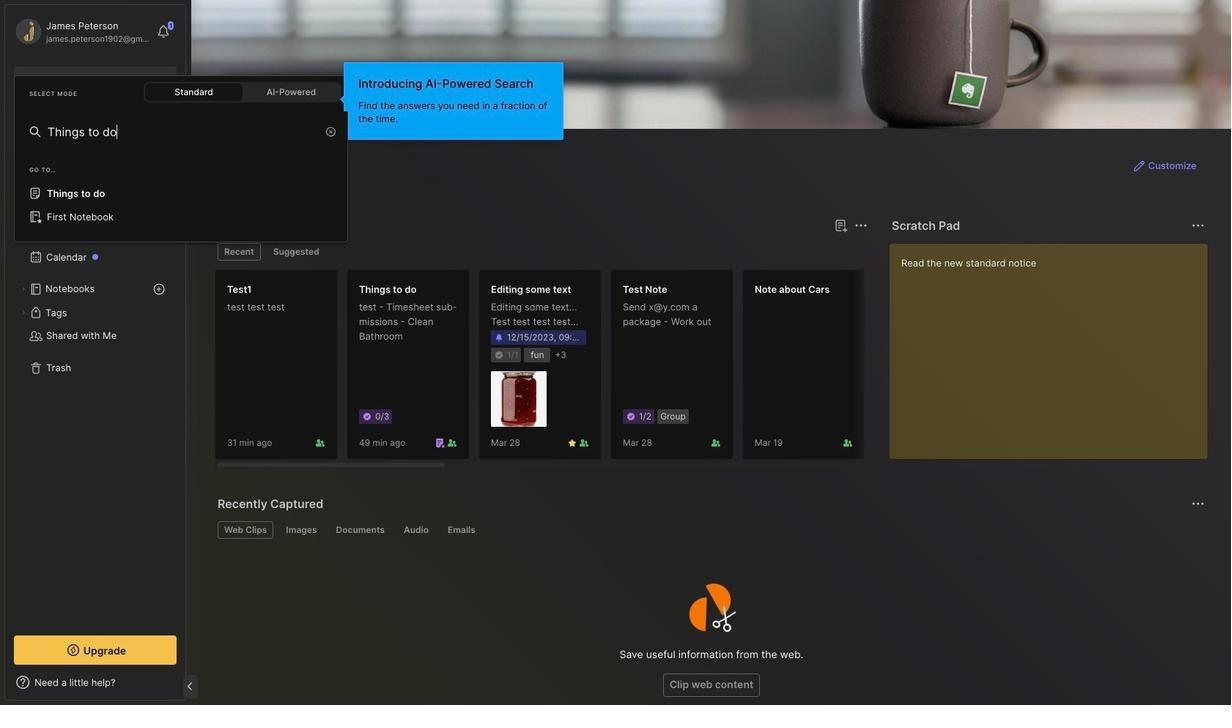 Task type: describe. For each thing, give the bounding box(es) containing it.
1 vertical spatial search text field
[[47, 123, 318, 141]]

main element
[[0, 0, 1231, 706]]

0 vertical spatial search text field
[[40, 75, 163, 89]]

2 tab list from the top
[[218, 522, 1203, 539]]

click to collapse image
[[185, 679, 196, 696]]



Task type: vqa. For each thing, say whether or not it's contained in the screenshot.
tab
yes



Task type: locate. For each thing, give the bounding box(es) containing it.
0 vertical spatial tab list
[[218, 243, 866, 261]]

tab list
[[218, 243, 866, 261], [218, 522, 1203, 539]]

1 tab list from the top
[[218, 243, 866, 261]]

Search results field
[[14, 152, 348, 243]]

1 vertical spatial tab list
[[218, 522, 1203, 539]]

expand notebooks image
[[19, 285, 28, 294]]

expand tags image
[[19, 309, 28, 317]]

tree
[[5, 143, 185, 623]]

Start writing… text field
[[902, 244, 1207, 448]]

thumbnail image
[[491, 372, 547, 427]]

tab
[[218, 243, 261, 261], [267, 243, 326, 261], [218, 522, 274, 539], [279, 522, 324, 539], [329, 522, 391, 539], [397, 522, 435, 539], [441, 522, 482, 539]]

row group
[[215, 270, 1231, 469]]

None search field
[[40, 73, 163, 90], [47, 123, 318, 141], [40, 73, 163, 90], [47, 123, 318, 141]]

Search text field
[[40, 75, 163, 89], [47, 123, 318, 141]]

tree inside the main element
[[5, 143, 185, 623]]



